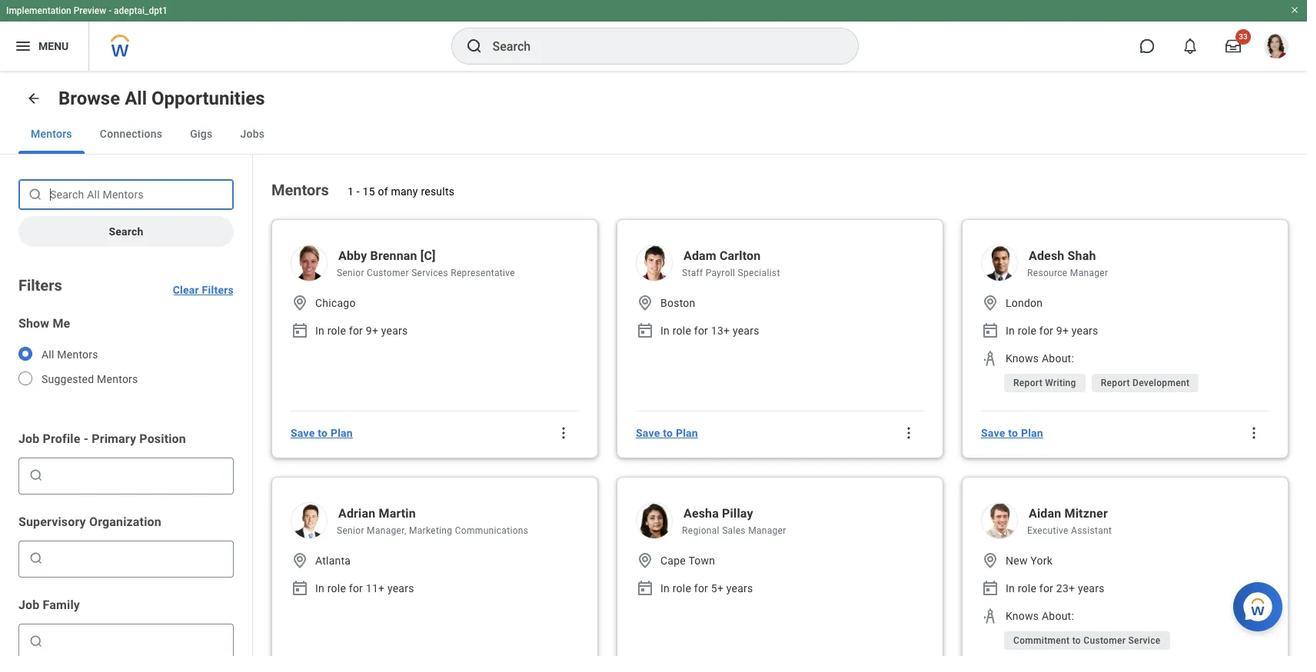 Task type: vqa. For each thing, say whether or not it's contained in the screenshot.
2nd Knows from the bottom of the page
yes



Task type: describe. For each thing, give the bounding box(es) containing it.
for for staff
[[695, 325, 709, 337]]

time in job profile element for adesh
[[982, 322, 1000, 340]]

payroll
[[706, 268, 736, 278]]

browse
[[58, 88, 120, 109]]

manager inside aesha pillay regional sales manager
[[749, 525, 787, 536]]

connections button
[[88, 114, 175, 154]]

time in job profile image for aidan mitzner
[[982, 579, 1000, 598]]

save to plan button for resource
[[975, 418, 1050, 448]]

related actions vertical image
[[902, 425, 917, 441]]

senior inside abby brennan [c] senior customer services representative
[[337, 268, 365, 278]]

adesh shah resource manager
[[1028, 248, 1109, 278]]

mentors inside button
[[31, 128, 72, 140]]

profile logan mcneil image
[[1265, 34, 1289, 62]]

in for adrian martin
[[315, 582, 325, 595]]

job for job family
[[18, 598, 40, 612]]

time in job profile image for adrian martin
[[291, 579, 309, 598]]

mentors button
[[18, 114, 84, 154]]

2 horizontal spatial -
[[357, 185, 360, 198]]

- for job profile - primary position
[[84, 432, 89, 446]]

save to plan for [c]
[[291, 427, 353, 439]]

adesh
[[1029, 248, 1065, 263]]

clear filters button
[[173, 265, 234, 296]]

5+
[[711, 582, 724, 595]]

suggested
[[42, 373, 94, 385]]

position
[[139, 432, 186, 446]]

menu banner
[[0, 0, 1308, 71]]

in for aidan mitzner
[[1006, 582, 1015, 595]]

search
[[109, 225, 144, 238]]

- for implementation preview -   adeptai_dpt1
[[109, 5, 112, 16]]

commitment to customer service list
[[982, 629, 1270, 656]]

implementation preview -   adeptai_dpt1
[[6, 5, 168, 16]]

for for regional
[[695, 582, 709, 595]]

about: for adesh
[[1042, 352, 1075, 365]]

report writing
[[1014, 378, 1077, 388]]

[c]
[[421, 248, 436, 263]]

regional
[[682, 525, 720, 536]]

save for adesh shah
[[982, 427, 1006, 439]]

adrian martin button
[[337, 502, 579, 525]]

location element for abby
[[291, 294, 309, 312]]

atlanta
[[315, 555, 351, 567]]

about: for aidan
[[1042, 610, 1075, 622]]

supervisory organization
[[18, 515, 161, 529]]

in role for 23+ years
[[1006, 582, 1105, 595]]

11+
[[366, 582, 385, 595]]

for for resource
[[1040, 325, 1054, 337]]

organization
[[89, 515, 161, 529]]

role for [c]
[[327, 325, 346, 337]]

filters inside button
[[202, 284, 234, 296]]

menu
[[38, 40, 69, 52]]

service
[[1129, 635, 1161, 646]]

location image for adrian
[[291, 552, 309, 570]]

mentors left 1 at the top left
[[272, 181, 329, 199]]

plan for [c]
[[331, 427, 353, 439]]

all mentors
[[42, 348, 98, 361]]

manager,
[[367, 525, 407, 536]]

executive
[[1028, 525, 1069, 536]]

preview
[[74, 5, 106, 16]]

9+ for abby
[[366, 325, 379, 337]]

in for aesha pillay
[[661, 582, 670, 595]]

jobs button
[[228, 114, 277, 154]]

list containing report writing
[[982, 371, 1270, 398]]

years for executive
[[1078, 582, 1105, 595]]

writing
[[1046, 378, 1077, 388]]

to for staff
[[663, 427, 673, 439]]

cape town
[[661, 555, 716, 567]]

location image for abby
[[291, 294, 309, 312]]

location element for adam
[[636, 294, 655, 312]]

role for regional
[[673, 582, 692, 595]]

abby brennan [c] senior customer services representative
[[337, 248, 515, 278]]

aidan mitzner button
[[1028, 502, 1270, 525]]

mitzner
[[1065, 506, 1108, 521]]

new
[[1006, 555, 1028, 567]]

show
[[18, 316, 49, 331]]

commitment to customer service
[[1014, 635, 1161, 646]]

cape
[[661, 555, 686, 567]]

knows about: for aidan mitzner
[[1006, 610, 1075, 622]]

close environment banner image
[[1291, 5, 1300, 15]]

adam
[[684, 248, 717, 263]]

job family
[[18, 598, 80, 612]]

aesha pillay button
[[682, 502, 925, 525]]

role for senior
[[327, 582, 346, 595]]

23+
[[1057, 582, 1076, 595]]

to for [c]
[[318, 427, 328, 439]]

33
[[1240, 32, 1248, 41]]

adam carlton staff payroll specialist
[[682, 248, 781, 278]]

for for senior
[[349, 582, 363, 595]]

15
[[363, 185, 375, 198]]

0 horizontal spatial filters
[[18, 276, 62, 295]]

1 horizontal spatial all
[[125, 88, 147, 109]]

Search All Mentors text field
[[18, 179, 234, 210]]

plan for resource
[[1022, 427, 1044, 439]]

location element for adesh
[[982, 294, 1000, 312]]

browse all opportunities
[[58, 88, 265, 109]]

in role for 9+ years for abby
[[315, 325, 408, 337]]

location image for adam
[[636, 294, 655, 312]]

report development
[[1101, 378, 1190, 388]]

clear
[[173, 284, 199, 296]]

in for adam carlton
[[661, 325, 670, 337]]

brennan
[[370, 248, 417, 263]]

years for [c]
[[381, 325, 408, 337]]

marketing
[[409, 525, 453, 536]]

abby
[[338, 248, 367, 263]]

staff
[[682, 268, 704, 278]]

aidan
[[1029, 506, 1062, 521]]

new york
[[1006, 555, 1053, 567]]

33 button
[[1217, 29, 1252, 63]]

9+ for adesh
[[1057, 325, 1069, 337]]

13+
[[711, 325, 730, 337]]

mentors right suggested
[[97, 373, 138, 385]]

senior inside the adrian martin senior manager, marketing communications
[[337, 525, 365, 536]]

shah
[[1068, 248, 1097, 263]]

communications
[[455, 525, 529, 536]]

aesha pillay regional sales manager
[[682, 506, 787, 536]]

profile
[[43, 432, 80, 446]]

york
[[1031, 555, 1053, 567]]

adesh shah button
[[1028, 245, 1270, 267]]

show me
[[18, 316, 70, 331]]

to for resource
[[1009, 427, 1019, 439]]

resource
[[1028, 268, 1068, 278]]

london
[[1006, 297, 1043, 309]]

1 - 15 of many results
[[348, 185, 455, 198]]

for for executive
[[1040, 582, 1054, 595]]

save for adam carlton
[[636, 427, 660, 439]]



Task type: locate. For each thing, give the bounding box(es) containing it.
knows about:
[[1006, 352, 1075, 365], [1006, 610, 1075, 622]]

1 horizontal spatial manager
[[1071, 268, 1109, 278]]

report for report development
[[1101, 378, 1131, 388]]

adeptai_dpt1
[[114, 5, 168, 16]]

town
[[689, 555, 716, 567]]

filters up the show me
[[18, 276, 62, 295]]

location element left london
[[982, 294, 1000, 312]]

time in job profile image for aesha pillay
[[636, 579, 655, 598]]

sales
[[722, 525, 746, 536]]

report for report writing
[[1014, 378, 1043, 388]]

senior down adrian
[[337, 525, 365, 536]]

in role for 13+ years
[[661, 325, 760, 337]]

location image left london
[[982, 294, 1000, 312]]

list
[[982, 371, 1270, 398]]

save
[[291, 427, 315, 439], [636, 427, 660, 439], [982, 427, 1006, 439]]

time in job profile element
[[291, 322, 309, 340], [636, 322, 655, 340], [982, 322, 1000, 340], [291, 579, 309, 598], [636, 579, 655, 598], [982, 579, 1000, 598]]

-
[[109, 5, 112, 16], [357, 185, 360, 198], [84, 432, 89, 446]]

1 horizontal spatial filters
[[202, 284, 234, 296]]

0 horizontal spatial related actions vertical image
[[556, 425, 572, 441]]

1 vertical spatial -
[[357, 185, 360, 198]]

customer inside abby brennan [c] senior customer services representative
[[367, 268, 409, 278]]

0 horizontal spatial time in job profile image
[[291, 579, 309, 598]]

in role for 9+ years down london
[[1006, 325, 1099, 337]]

1 save from the left
[[291, 427, 315, 439]]

primary
[[92, 432, 136, 446]]

carlton
[[720, 248, 761, 263]]

report left writing
[[1014, 378, 1043, 388]]

customer inside list
[[1084, 635, 1126, 646]]

2 save to plan button from the left
[[630, 418, 705, 448]]

2 horizontal spatial save to plan
[[982, 427, 1044, 439]]

knows about: for adesh shah
[[1006, 352, 1075, 365]]

search image
[[28, 468, 44, 483]]

1 horizontal spatial location image
[[982, 552, 1000, 570]]

location image left "boston"
[[636, 294, 655, 312]]

0 vertical spatial manager
[[1071, 268, 1109, 278]]

location image left the new
[[982, 552, 1000, 570]]

filters
[[18, 276, 62, 295], [202, 284, 234, 296]]

role down london
[[1018, 325, 1037, 337]]

about: down in role for 23+ years
[[1042, 610, 1075, 622]]

location element for aidan
[[982, 552, 1000, 570]]

save to plan
[[291, 427, 353, 439], [636, 427, 698, 439], [982, 427, 1044, 439]]

about:
[[1042, 352, 1075, 365], [1042, 610, 1075, 622]]

in role for 11+ years
[[315, 582, 414, 595]]

location image for aesha
[[636, 552, 655, 570]]

for left 11+
[[349, 582, 363, 595]]

search image
[[465, 37, 484, 55], [28, 187, 43, 202], [28, 551, 44, 566], [28, 634, 44, 649]]

2 horizontal spatial time in job profile image
[[982, 322, 1000, 340]]

location element
[[291, 294, 309, 312], [636, 294, 655, 312], [982, 294, 1000, 312], [291, 552, 309, 570], [636, 552, 655, 570], [982, 552, 1000, 570]]

location element left the new
[[982, 552, 1000, 570]]

job profile - primary position
[[18, 432, 186, 446]]

time in job profile element for abby
[[291, 322, 309, 340]]

1 horizontal spatial customer
[[1084, 635, 1126, 646]]

manager down 'shah'
[[1071, 268, 1109, 278]]

1 vertical spatial customer
[[1084, 635, 1126, 646]]

boston
[[661, 297, 696, 309]]

location element left the cape
[[636, 552, 655, 570]]

1 horizontal spatial related actions vertical image
[[1247, 425, 1262, 441]]

mentors up suggested
[[57, 348, 98, 361]]

- right 1 at the top left
[[357, 185, 360, 198]]

knows right skills icon
[[1006, 352, 1040, 365]]

plan for staff
[[676, 427, 698, 439]]

1 in role for 9+ years from the left
[[315, 325, 408, 337]]

time in job profile element for aidan
[[982, 579, 1000, 598]]

0 horizontal spatial in role for 9+ years
[[315, 325, 408, 337]]

1 job from the top
[[18, 432, 40, 446]]

menu button
[[0, 22, 89, 71]]

1 vertical spatial all
[[42, 348, 54, 361]]

in for adesh shah
[[1006, 325, 1015, 337]]

0 horizontal spatial time in job profile image
[[291, 322, 309, 340]]

aidan mitzner executive assistant
[[1028, 506, 1113, 536]]

2 location image from the left
[[982, 552, 1000, 570]]

location image for adesh
[[982, 294, 1000, 312]]

senior down "abby"
[[337, 268, 365, 278]]

chicago
[[315, 297, 356, 309]]

development
[[1133, 378, 1190, 388]]

3 save to plan from the left
[[982, 427, 1044, 439]]

customer down 'brennan'
[[367, 268, 409, 278]]

time in job profile element for adam
[[636, 322, 655, 340]]

2 about: from the top
[[1042, 610, 1075, 622]]

0 vertical spatial knows about:
[[1006, 352, 1075, 365]]

0 vertical spatial about:
[[1042, 352, 1075, 365]]

1 vertical spatial senior
[[337, 525, 365, 536]]

time in job profile image for abby brennan [c]
[[291, 322, 309, 340]]

1 horizontal spatial save
[[636, 427, 660, 439]]

skills image
[[982, 607, 1000, 625]]

to inside list
[[1073, 635, 1082, 646]]

0 vertical spatial knows
[[1006, 352, 1040, 365]]

2 knows about: from the top
[[1006, 610, 1075, 622]]

role down new york
[[1018, 582, 1037, 595]]

0 horizontal spatial -
[[84, 432, 89, 446]]

- right preview
[[109, 5, 112, 16]]

0 horizontal spatial report
[[1014, 378, 1043, 388]]

1 knows from the top
[[1006, 352, 1040, 365]]

role for executive
[[1018, 582, 1037, 595]]

arrow left image
[[26, 91, 42, 106]]

gigs
[[190, 128, 213, 140]]

0 horizontal spatial location image
[[291, 552, 309, 570]]

3 plan from the left
[[1022, 427, 1044, 439]]

for left 23+
[[1040, 582, 1054, 595]]

martin
[[379, 506, 416, 521]]

manager inside adesh shah resource manager
[[1071, 268, 1109, 278]]

years for resource
[[1072, 325, 1099, 337]]

in role for 9+ years for adesh
[[1006, 325, 1099, 337]]

1 location image from the left
[[291, 552, 309, 570]]

tab list containing mentors
[[0, 114, 1308, 155]]

save to plan for staff
[[636, 427, 698, 439]]

of
[[378, 185, 388, 198]]

0 vertical spatial all
[[125, 88, 147, 109]]

location image left atlanta
[[291, 552, 309, 570]]

report left development
[[1101, 378, 1131, 388]]

2 horizontal spatial save to plan button
[[975, 418, 1050, 448]]

3 save from the left
[[982, 427, 1006, 439]]

2 vertical spatial -
[[84, 432, 89, 446]]

knows about: up report writing on the bottom
[[1006, 352, 1075, 365]]

role for staff
[[673, 325, 692, 337]]

search button
[[18, 216, 234, 247]]

location element for aesha
[[636, 552, 655, 570]]

years right 5+
[[727, 582, 754, 595]]

save to plan button
[[285, 418, 359, 448], [630, 418, 705, 448], [975, 418, 1050, 448]]

abby brennan [c] button
[[337, 245, 579, 267]]

2 save from the left
[[636, 427, 660, 439]]

0 horizontal spatial save to plan button
[[285, 418, 359, 448]]

years for regional
[[727, 582, 754, 595]]

aesha
[[684, 506, 719, 521]]

in role for 9+ years
[[315, 325, 408, 337], [1006, 325, 1099, 337]]

knows
[[1006, 352, 1040, 365], [1006, 610, 1040, 622]]

inbox large image
[[1226, 38, 1242, 54]]

time in job profile image left in role for 5+ years
[[636, 579, 655, 598]]

save for abby brennan [c]
[[291, 427, 315, 439]]

0 horizontal spatial manager
[[749, 525, 787, 536]]

1 senior from the top
[[337, 268, 365, 278]]

1 horizontal spatial save to plan
[[636, 427, 698, 439]]

0 vertical spatial senior
[[337, 268, 365, 278]]

2 horizontal spatial plan
[[1022, 427, 1044, 439]]

all down the show me
[[42, 348, 54, 361]]

1 9+ from the left
[[366, 325, 379, 337]]

commitment
[[1014, 635, 1070, 646]]

suggested mentors
[[42, 373, 138, 385]]

gigs button
[[178, 114, 225, 154]]

services
[[412, 268, 448, 278]]

save to plan button for staff
[[630, 418, 705, 448]]

1 horizontal spatial save to plan button
[[630, 418, 705, 448]]

1 horizontal spatial in role for 9+ years
[[1006, 325, 1099, 337]]

years right 11+
[[388, 582, 414, 595]]

for down london
[[1040, 325, 1054, 337]]

2 job from the top
[[18, 598, 40, 612]]

customer
[[367, 268, 409, 278], [1084, 635, 1126, 646]]

time in job profile image up skills icon
[[982, 322, 1000, 340]]

time in job profile image
[[291, 322, 309, 340], [636, 322, 655, 340], [982, 579, 1000, 598]]

pillay
[[722, 506, 754, 521]]

2 report from the left
[[1101, 378, 1131, 388]]

specialist
[[738, 268, 781, 278]]

1 save to plan from the left
[[291, 427, 353, 439]]

supervisory
[[18, 515, 86, 529]]

job for job profile - primary position
[[18, 432, 40, 446]]

skills image
[[982, 349, 1000, 368]]

Search Workday  search field
[[493, 29, 827, 63]]

0 horizontal spatial save
[[291, 427, 315, 439]]

1 horizontal spatial time in job profile image
[[636, 322, 655, 340]]

0 horizontal spatial 9+
[[366, 325, 379, 337]]

knows up commitment
[[1006, 610, 1040, 622]]

save to plan for resource
[[982, 427, 1044, 439]]

0 horizontal spatial plan
[[331, 427, 353, 439]]

location image left chicago
[[291, 294, 309, 312]]

filters right clear on the left top of the page
[[202, 284, 234, 296]]

for left 13+
[[695, 325, 709, 337]]

time in job profile image for adam carlton
[[636, 322, 655, 340]]

clear filters
[[173, 284, 234, 296]]

1 save to plan button from the left
[[285, 418, 359, 448]]

2 9+ from the left
[[1057, 325, 1069, 337]]

results
[[421, 185, 455, 198]]

1 vertical spatial knows about:
[[1006, 610, 1075, 622]]

representative
[[451, 268, 515, 278]]

time in job profile image
[[982, 322, 1000, 340], [291, 579, 309, 598], [636, 579, 655, 598]]

0 vertical spatial customer
[[367, 268, 409, 278]]

connections
[[100, 128, 162, 140]]

1
[[348, 185, 354, 198]]

knows for adesh shah
[[1006, 352, 1040, 365]]

opportunities
[[152, 88, 265, 109]]

adam carlton button
[[682, 245, 925, 267]]

1 horizontal spatial -
[[109, 5, 112, 16]]

related actions vertical image for abby brennan [c]
[[556, 425, 572, 441]]

1 vertical spatial manager
[[749, 525, 787, 536]]

1 horizontal spatial 9+
[[1057, 325, 1069, 337]]

1 vertical spatial about:
[[1042, 610, 1075, 622]]

in down london
[[1006, 325, 1015, 337]]

years
[[381, 325, 408, 337], [733, 325, 760, 337], [1072, 325, 1099, 337], [388, 582, 414, 595], [727, 582, 754, 595], [1078, 582, 1105, 595]]

years up writing
[[1072, 325, 1099, 337]]

for down chicago
[[349, 325, 363, 337]]

1 vertical spatial job
[[18, 598, 40, 612]]

save to plan button for [c]
[[285, 418, 359, 448]]

years right 23+
[[1078, 582, 1105, 595]]

job left family
[[18, 598, 40, 612]]

1 related actions vertical image from the left
[[556, 425, 572, 441]]

0 horizontal spatial customer
[[367, 268, 409, 278]]

3 save to plan button from the left
[[975, 418, 1050, 448]]

notifications large image
[[1183, 38, 1199, 54]]

2 horizontal spatial time in job profile image
[[982, 579, 1000, 598]]

location image
[[291, 294, 309, 312], [636, 294, 655, 312], [982, 294, 1000, 312], [636, 552, 655, 570]]

adrian
[[338, 506, 376, 521]]

role for resource
[[1018, 325, 1037, 337]]

location element for adrian
[[291, 552, 309, 570]]

in down atlanta
[[315, 582, 325, 595]]

tab list
[[0, 114, 1308, 155]]

time in job profile element for aesha
[[636, 579, 655, 598]]

related actions vertical image
[[556, 425, 572, 441], [1247, 425, 1262, 441]]

1 report from the left
[[1014, 378, 1043, 388]]

role down chicago
[[327, 325, 346, 337]]

role
[[327, 325, 346, 337], [673, 325, 692, 337], [1018, 325, 1037, 337], [327, 582, 346, 595], [673, 582, 692, 595], [1018, 582, 1037, 595]]

years right 13+
[[733, 325, 760, 337]]

report
[[1014, 378, 1043, 388], [1101, 378, 1131, 388]]

location element left chicago
[[291, 294, 309, 312]]

years down abby brennan [c] senior customer services representative
[[381, 325, 408, 337]]

for left 5+
[[695, 582, 709, 595]]

time in job profile element for adrian
[[291, 579, 309, 598]]

knows about: up commitment
[[1006, 610, 1075, 622]]

2 save to plan from the left
[[636, 427, 698, 439]]

1 horizontal spatial plan
[[676, 427, 698, 439]]

customer left service
[[1084, 635, 1126, 646]]

0 vertical spatial -
[[109, 5, 112, 16]]

1 about: from the top
[[1042, 352, 1075, 365]]

all up connections
[[125, 88, 147, 109]]

for for [c]
[[349, 325, 363, 337]]

1 horizontal spatial time in job profile image
[[636, 579, 655, 598]]

related actions vertical image for adesh shah
[[1247, 425, 1262, 441]]

role down cape town
[[673, 582, 692, 595]]

in
[[315, 325, 325, 337], [661, 325, 670, 337], [1006, 325, 1015, 337], [315, 582, 325, 595], [661, 582, 670, 595], [1006, 582, 1015, 595]]

justify image
[[14, 37, 32, 55]]

knows for aidan mitzner
[[1006, 610, 1040, 622]]

None field
[[47, 463, 227, 488], [47, 468, 227, 483], [47, 546, 227, 571], [47, 551, 227, 566], [47, 629, 227, 654], [47, 634, 227, 649], [47, 463, 227, 488], [47, 468, 227, 483], [47, 546, 227, 571], [47, 551, 227, 566], [47, 629, 227, 654], [47, 634, 227, 649]]

about: up writing
[[1042, 352, 1075, 365]]

2 plan from the left
[[676, 427, 698, 439]]

2 knows from the top
[[1006, 610, 1040, 622]]

time in job profile image left 'in role for 11+ years'
[[291, 579, 309, 598]]

me
[[53, 316, 70, 331]]

jobs
[[240, 128, 265, 140]]

1 knows about: from the top
[[1006, 352, 1075, 365]]

in down "boston"
[[661, 325, 670, 337]]

1 horizontal spatial report
[[1101, 378, 1131, 388]]

location image for aidan
[[982, 552, 1000, 570]]

in role for 9+ years down chicago
[[315, 325, 408, 337]]

in for abby brennan [c]
[[315, 325, 325, 337]]

0 horizontal spatial all
[[42, 348, 54, 361]]

role down "boston"
[[673, 325, 692, 337]]

- right profile
[[84, 432, 89, 446]]

all
[[125, 88, 147, 109], [42, 348, 54, 361]]

- inside menu banner
[[109, 5, 112, 16]]

family
[[43, 598, 80, 612]]

years for senior
[[388, 582, 414, 595]]

senior
[[337, 268, 365, 278], [337, 525, 365, 536]]

adrian martin senior manager, marketing communications
[[337, 506, 529, 536]]

manager right sales on the right of page
[[749, 525, 787, 536]]

0 vertical spatial job
[[18, 432, 40, 446]]

2 in role for 9+ years from the left
[[1006, 325, 1099, 337]]

role down atlanta
[[327, 582, 346, 595]]

2 horizontal spatial save
[[982, 427, 1006, 439]]

in role for 5+ years
[[661, 582, 754, 595]]

in down chicago
[[315, 325, 325, 337]]

time in job profile image for adesh shah
[[982, 322, 1000, 340]]

location image
[[291, 552, 309, 570], [982, 552, 1000, 570]]

location element left "boston"
[[636, 294, 655, 312]]

years for staff
[[733, 325, 760, 337]]

1 vertical spatial knows
[[1006, 610, 1040, 622]]

in down the cape
[[661, 582, 670, 595]]

implementation
[[6, 5, 71, 16]]

2 senior from the top
[[337, 525, 365, 536]]

job left profile
[[18, 432, 40, 446]]

assistant
[[1072, 525, 1113, 536]]

2 related actions vertical image from the left
[[1247, 425, 1262, 441]]

location element left atlanta
[[291, 552, 309, 570]]

1 plan from the left
[[331, 427, 353, 439]]

0 horizontal spatial save to plan
[[291, 427, 353, 439]]

mentors down arrow left icon
[[31, 128, 72, 140]]

in down the new
[[1006, 582, 1015, 595]]

location image left the cape
[[636, 552, 655, 570]]

many
[[391, 185, 418, 198]]

job
[[18, 432, 40, 446], [18, 598, 40, 612]]



